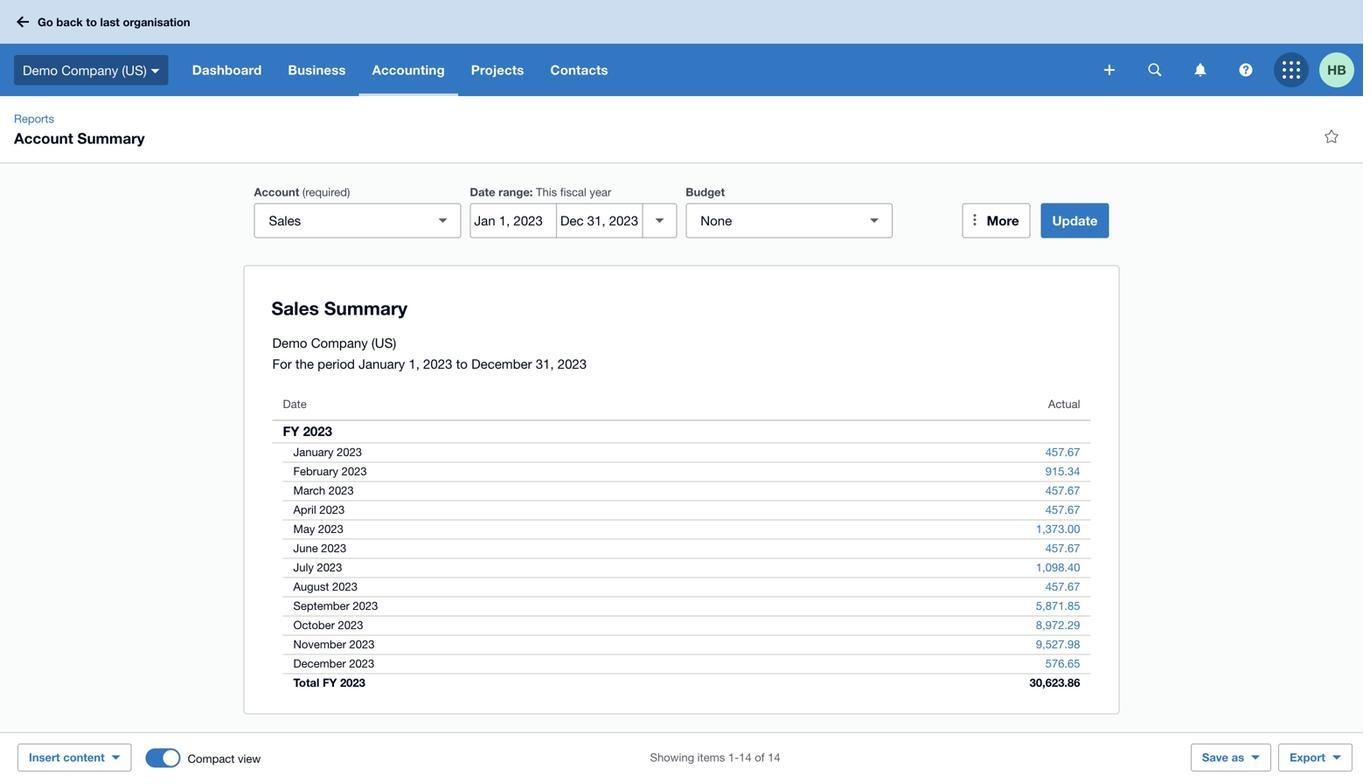 Task type: vqa. For each thing, say whether or not it's contained in the screenshot.


Task type: locate. For each thing, give the bounding box(es) containing it.
31,
[[536, 356, 554, 372]]

march 2023
[[293, 484, 354, 497]]

showing
[[650, 751, 694, 765]]

svg image left hb
[[1283, 61, 1300, 79]]

company inside demo company (us) popup button
[[61, 62, 118, 78]]

date
[[470, 185, 495, 199], [283, 397, 307, 411]]

0 vertical spatial (us)
[[122, 62, 147, 78]]

0 horizontal spatial date
[[283, 397, 307, 411]]

Report title field
[[267, 288, 1084, 328]]

457.67 down 915.34 link
[[1045, 484, 1080, 497]]

1 vertical spatial demo
[[272, 335, 307, 351]]

more button
[[962, 203, 1030, 238]]

demo inside the demo company (us) for the period january 1, 2023 to december 31, 2023
[[272, 335, 307, 351]]

svg image down organisation
[[151, 69, 160, 73]]

1 horizontal spatial fy
[[323, 676, 337, 690]]

2 457.67 link from the top
[[1035, 482, 1091, 500]]

business
[[288, 62, 346, 78]]

open image
[[425, 203, 460, 238], [857, 203, 892, 238]]

to inside the demo company (us) for the period january 1, 2023 to december 31, 2023
[[456, 356, 468, 372]]

1 vertical spatial fy
[[323, 676, 337, 690]]

1 none field from the left
[[254, 203, 461, 238]]

december 2023
[[293, 657, 374, 671]]

banner
[[0, 0, 1363, 96]]

2023 for may 2023
[[318, 522, 343, 536]]

1 vertical spatial date
[[283, 397, 307, 411]]

2023 for november 2023
[[349, 638, 375, 651]]

1 horizontal spatial (us)
[[371, 335, 396, 351]]

2023
[[423, 356, 452, 372], [558, 356, 587, 372], [303, 424, 332, 439], [337, 445, 362, 459], [342, 465, 367, 478], [329, 484, 354, 497], [319, 503, 345, 517], [318, 522, 343, 536], [321, 542, 346, 555], [317, 561, 342, 574], [332, 580, 358, 594], [353, 599, 378, 613], [338, 619, 363, 632], [349, 638, 375, 651], [349, 657, 374, 671], [340, 676, 365, 690]]

1 vertical spatial (us)
[[371, 335, 396, 351]]

company
[[61, 62, 118, 78], [311, 335, 368, 351]]

projects button
[[458, 44, 537, 96]]

Select start date field
[[471, 204, 556, 237]]

1,373.00 link
[[1026, 521, 1091, 538]]

2023 up september 2023
[[332, 580, 358, 594]]

1 horizontal spatial to
[[456, 356, 468, 372]]

required
[[305, 185, 347, 199]]

date inside report output element
[[283, 397, 307, 411]]

add to favourites image
[[1314, 119, 1349, 154]]

year
[[590, 185, 611, 199]]

2 open image from the left
[[857, 203, 892, 238]]

1 vertical spatial company
[[311, 335, 368, 351]]

(us) for demo company (us)
[[122, 62, 147, 78]]

0 horizontal spatial demo
[[23, 62, 58, 78]]

457.67 link for april 2023
[[1035, 501, 1091, 519]]

457.67 for june 2023
[[1045, 542, 1080, 555]]

date left range at the top left of the page
[[470, 185, 495, 199]]

0 horizontal spatial fy
[[283, 424, 299, 439]]

3 457.67 from the top
[[1045, 503, 1080, 517]]

2023 down september 2023
[[338, 619, 363, 632]]

january inside report output element
[[293, 445, 334, 459]]

5,871.85
[[1036, 599, 1080, 613]]

1 vertical spatial january
[[293, 445, 334, 459]]

2023 down january 2023
[[342, 465, 367, 478]]

457.67
[[1045, 445, 1080, 459], [1045, 484, 1080, 497], [1045, 503, 1080, 517], [1045, 542, 1080, 555], [1045, 580, 1080, 594]]

457.67 up 915.34
[[1045, 445, 1080, 459]]

account left (
[[254, 185, 299, 199]]

company down go back to last organisation link
[[61, 62, 118, 78]]

none field sales
[[254, 203, 461, 238]]

14 left of
[[739, 751, 752, 765]]

0 horizontal spatial (us)
[[122, 62, 147, 78]]

0 vertical spatial account
[[14, 129, 73, 147]]

reports
[[14, 112, 54, 125]]

(us) inside the demo company (us) for the period january 1, 2023 to december 31, 2023
[[371, 335, 396, 351]]

demo for demo company (us)
[[23, 62, 58, 78]]

1 vertical spatial account
[[254, 185, 299, 199]]

1 horizontal spatial open image
[[857, 203, 892, 238]]

1,098.40 link
[[1026, 559, 1091, 577]]

2023 for january 2023
[[337, 445, 362, 459]]

1 horizontal spatial january
[[359, 356, 405, 372]]

None field
[[254, 203, 461, 238], [686, 203, 893, 238]]

5 457.67 link from the top
[[1035, 578, 1091, 596]]

1 457.67 link from the top
[[1035, 444, 1091, 461]]

1 horizontal spatial account
[[254, 185, 299, 199]]

january inside the demo company (us) for the period january 1, 2023 to december 31, 2023
[[359, 356, 405, 372]]

4 457.67 link from the top
[[1035, 540, 1091, 557]]

march
[[293, 484, 325, 497]]

april
[[293, 503, 316, 517]]

457.67 link
[[1035, 444, 1091, 461], [1035, 482, 1091, 500], [1035, 501, 1091, 519], [1035, 540, 1091, 557], [1035, 578, 1091, 596]]

july 2023
[[293, 561, 342, 574]]

)
[[347, 185, 350, 199]]

june 2023
[[293, 542, 346, 555]]

2023 for march 2023
[[329, 484, 354, 497]]

0 vertical spatial january
[[359, 356, 405, 372]]

0 horizontal spatial to
[[86, 15, 97, 29]]

company for demo company (us) for the period january 1, 2023 to december 31, 2023
[[311, 335, 368, 351]]

0 horizontal spatial company
[[61, 62, 118, 78]]

2023 up january 2023
[[303, 424, 332, 439]]

2023 for july 2023
[[317, 561, 342, 574]]

1 horizontal spatial date
[[470, 185, 495, 199]]

november 2023
[[293, 638, 375, 651]]

fiscal
[[560, 185, 586, 199]]

0 vertical spatial date
[[470, 185, 495, 199]]

december inside report output element
[[293, 657, 346, 671]]

1 horizontal spatial svg image
[[1283, 61, 1300, 79]]

demo for demo company (us) for the period january 1, 2023 to december 31, 2023
[[272, 335, 307, 351]]

2023 for february 2023
[[342, 465, 367, 478]]

2 457.67 from the top
[[1045, 484, 1080, 497]]

2023 down march 2023
[[319, 503, 345, 517]]

2023 down may 2023
[[321, 542, 346, 555]]

go back to last organisation link
[[10, 6, 201, 37]]

0 horizontal spatial december
[[293, 657, 346, 671]]

demo inside popup button
[[23, 62, 58, 78]]

september 2023
[[293, 599, 378, 613]]

august 2023
[[293, 580, 358, 594]]

0 vertical spatial fy
[[283, 424, 299, 439]]

january 2023
[[293, 445, 362, 459]]

1 horizontal spatial december
[[471, 356, 532, 372]]

0 horizontal spatial none field
[[254, 203, 461, 238]]

457.67 up 1,373.00
[[1045, 503, 1080, 517]]

915.34 link
[[1035, 463, 1091, 480]]

14
[[739, 751, 752, 765], [768, 751, 780, 765]]

account
[[14, 129, 73, 147], [254, 185, 299, 199]]

457.67 link up 915.34
[[1035, 444, 1091, 461]]

demo up 'for'
[[272, 335, 307, 351]]

2023 for december 2023
[[349, 657, 374, 671]]

0 horizontal spatial account
[[14, 129, 73, 147]]

open image for none text field
[[857, 203, 892, 238]]

company up period on the left top
[[311, 335, 368, 351]]

1,373.00
[[1036, 522, 1080, 536]]

457.67 for march 2023
[[1045, 484, 1080, 497]]

:
[[530, 185, 533, 199]]

2023 up august 2023
[[317, 561, 342, 574]]

1 horizontal spatial 14
[[768, 751, 780, 765]]

457.67 link for march 2023
[[1035, 482, 1091, 500]]

14 right of
[[768, 751, 780, 765]]

0 vertical spatial company
[[61, 62, 118, 78]]

compact
[[188, 752, 235, 766]]

1 14 from the left
[[739, 751, 752, 765]]

budget
[[686, 185, 725, 199]]

december left 31,
[[471, 356, 532, 372]]

1 horizontal spatial none field
[[686, 203, 893, 238]]

svg image
[[17, 16, 29, 28], [1148, 63, 1162, 77], [1195, 63, 1206, 77], [1239, 63, 1252, 77], [1104, 65, 1115, 75]]

0 vertical spatial demo
[[23, 62, 58, 78]]

account down reports link
[[14, 129, 73, 147]]

november
[[293, 638, 346, 651]]

contacts button
[[537, 44, 621, 96]]

457.67 link up 5,871.85
[[1035, 578, 1091, 596]]

save as button
[[1191, 744, 1271, 772]]

company for demo company (us)
[[61, 62, 118, 78]]

hb
[[1327, 62, 1346, 78]]

december down november
[[293, 657, 346, 671]]

2 none field from the left
[[686, 203, 893, 238]]

company inside the demo company (us) for the period january 1, 2023 to december 31, 2023
[[311, 335, 368, 351]]

1 horizontal spatial company
[[311, 335, 368, 351]]

demo down go
[[23, 62, 58, 78]]

fy up january 2023
[[283, 424, 299, 439]]

fy down december 2023
[[323, 676, 337, 690]]

457.67 link up 1,373.00
[[1035, 501, 1091, 519]]

2023 up june 2023 on the left of the page
[[318, 522, 343, 536]]

january
[[359, 356, 405, 372], [293, 445, 334, 459]]

total
[[293, 676, 319, 690]]

(us) inside popup button
[[122, 62, 147, 78]]

back
[[56, 15, 83, 29]]

date range : this fiscal year
[[470, 185, 611, 199]]

go back to last organisation
[[38, 15, 190, 29]]

4 457.67 from the top
[[1045, 542, 1080, 555]]

0 horizontal spatial 14
[[739, 751, 752, 765]]

to left last
[[86, 15, 97, 29]]

457.67 link for june 2023
[[1035, 540, 1091, 557]]

last
[[100, 15, 120, 29]]

the
[[295, 356, 314, 372]]

2023 up february 2023
[[337, 445, 362, 459]]

2023 down february 2023
[[329, 484, 354, 497]]

2023 down the "november 2023"
[[349, 657, 374, 671]]

(us)
[[122, 62, 147, 78], [371, 335, 396, 351]]

january up february
[[293, 445, 334, 459]]

0 vertical spatial to
[[86, 15, 97, 29]]

457.67 link up 1,098.40
[[1035, 540, 1091, 557]]

Select end date field
[[557, 204, 642, 237]]

5 457.67 from the top
[[1045, 580, 1080, 594]]

1 457.67 from the top
[[1045, 445, 1080, 459]]

0 vertical spatial december
[[471, 356, 532, 372]]

date for date range : this fiscal year
[[470, 185, 495, 199]]

457.67 down 1,098.40 link
[[1045, 580, 1080, 594]]

1 horizontal spatial demo
[[272, 335, 307, 351]]

1 open image from the left
[[425, 203, 460, 238]]

2023 up october 2023
[[353, 599, 378, 613]]

to right 1,
[[456, 356, 468, 372]]

date up fy 2023
[[283, 397, 307, 411]]

457.67 down 1,373.00 link
[[1045, 542, 1080, 555]]

1-
[[728, 751, 739, 765]]

0 horizontal spatial open image
[[425, 203, 460, 238]]

457.67 link down 915.34 link
[[1035, 482, 1091, 500]]

0 horizontal spatial svg image
[[151, 69, 160, 73]]

2023 up december 2023
[[349, 638, 375, 651]]

1 vertical spatial to
[[456, 356, 468, 372]]

1 vertical spatial december
[[293, 657, 346, 671]]

january left 1,
[[359, 356, 405, 372]]

fy
[[283, 424, 299, 439], [323, 676, 337, 690]]

svg image inside go back to last organisation link
[[17, 16, 29, 28]]

0 horizontal spatial january
[[293, 445, 334, 459]]

3 457.67 link from the top
[[1035, 501, 1091, 519]]

svg image
[[1283, 61, 1300, 79], [151, 69, 160, 73]]



Task type: describe. For each thing, give the bounding box(es) containing it.
457.67 for april 2023
[[1045, 503, 1080, 517]]

as
[[1232, 751, 1244, 765]]

8,972.29
[[1036, 619, 1080, 632]]

2 14 from the left
[[768, 751, 780, 765]]

august
[[293, 580, 329, 594]]

range
[[498, 185, 530, 199]]

8,972.29 link
[[1026, 617, 1091, 634]]

update button
[[1041, 203, 1109, 238]]

reports link
[[7, 110, 61, 128]]

2023 for october 2023
[[338, 619, 363, 632]]

view
[[238, 752, 261, 766]]

(
[[302, 185, 305, 199]]

none field none
[[686, 203, 893, 238]]

hb button
[[1319, 44, 1363, 96]]

export
[[1290, 751, 1325, 765]]

projects
[[471, 62, 524, 78]]

banner containing dashboard
[[0, 0, 1363, 96]]

svg image inside demo company (us) popup button
[[151, 69, 160, 73]]

period
[[318, 356, 355, 372]]

summary
[[77, 129, 145, 147]]

april 2023
[[293, 503, 345, 517]]

9,527.98 link
[[1026, 636, 1091, 654]]

content
[[63, 751, 105, 765]]

Sales text field
[[255, 204, 429, 237]]

1,
[[409, 356, 420, 372]]

2023 down december 2023
[[340, 676, 365, 690]]

items
[[697, 751, 725, 765]]

account inside reports account summary
[[14, 129, 73, 147]]

to inside banner
[[86, 15, 97, 29]]

may
[[293, 522, 315, 536]]

for
[[272, 356, 292, 372]]

1,098.40
[[1036, 561, 1080, 574]]

2023 for fy 2023
[[303, 424, 332, 439]]

organisation
[[123, 15, 190, 29]]

october 2023
[[293, 619, 363, 632]]

this
[[536, 185, 557, 199]]

576.65
[[1045, 657, 1080, 671]]

report output element
[[272, 389, 1091, 693]]

list of convenience dates image
[[642, 203, 677, 238]]

457.67 for august 2023
[[1045, 580, 1080, 594]]

457.67 for january 2023
[[1045, 445, 1080, 459]]

february 2023
[[293, 465, 367, 478]]

demo company (us) button
[[0, 44, 179, 96]]

december inside the demo company (us) for the period january 1, 2023 to december 31, 2023
[[471, 356, 532, 372]]

september
[[293, 599, 350, 613]]

None text field
[[687, 204, 861, 237]]

insert content button
[[17, 744, 132, 772]]

total fy 2023
[[293, 676, 365, 690]]

dashboard
[[192, 62, 262, 78]]

export button
[[1278, 744, 1353, 772]]

accounting button
[[359, 44, 458, 96]]

account ( required )
[[254, 185, 350, 199]]

2023 right 1,
[[423, 356, 452, 372]]

2023 for september 2023
[[353, 599, 378, 613]]

9,527.98
[[1036, 638, 1080, 651]]

go
[[38, 15, 53, 29]]

save as
[[1202, 751, 1244, 765]]

2023 for august 2023
[[332, 580, 358, 594]]

insert
[[29, 751, 60, 765]]

457.67 link for august 2023
[[1035, 578, 1091, 596]]

demo company (us) for the period january 1, 2023 to december 31, 2023
[[272, 335, 587, 372]]

may 2023
[[293, 522, 343, 536]]

february
[[293, 465, 338, 478]]

compact view
[[188, 752, 261, 766]]

july
[[293, 561, 314, 574]]

open image for sales text box
[[425, 203, 460, 238]]

30,623.86
[[1030, 676, 1080, 690]]

business button
[[275, 44, 359, 96]]

2023 for june 2023
[[321, 542, 346, 555]]

demo company (us)
[[23, 62, 147, 78]]

contacts
[[550, 62, 608, 78]]

(us) for demo company (us) for the period january 1, 2023 to december 31, 2023
[[371, 335, 396, 351]]

showing items 1-14 of 14
[[650, 751, 780, 765]]

fy 2023
[[283, 424, 332, 439]]

dashboard link
[[179, 44, 275, 96]]

457.67 link for january 2023
[[1035, 444, 1091, 461]]

reports account summary
[[14, 112, 145, 147]]

insert content
[[29, 751, 105, 765]]

october
[[293, 619, 335, 632]]

date for date
[[283, 397, 307, 411]]

june
[[293, 542, 318, 555]]

save
[[1202, 751, 1228, 765]]

576.65 link
[[1035, 655, 1091, 673]]

update
[[1052, 213, 1098, 229]]

accounting
[[372, 62, 445, 78]]

915.34
[[1045, 465, 1080, 478]]

2023 for april 2023
[[319, 503, 345, 517]]

actual
[[1048, 397, 1080, 411]]

2023 right 31,
[[558, 356, 587, 372]]

5,871.85 link
[[1026, 598, 1091, 615]]



